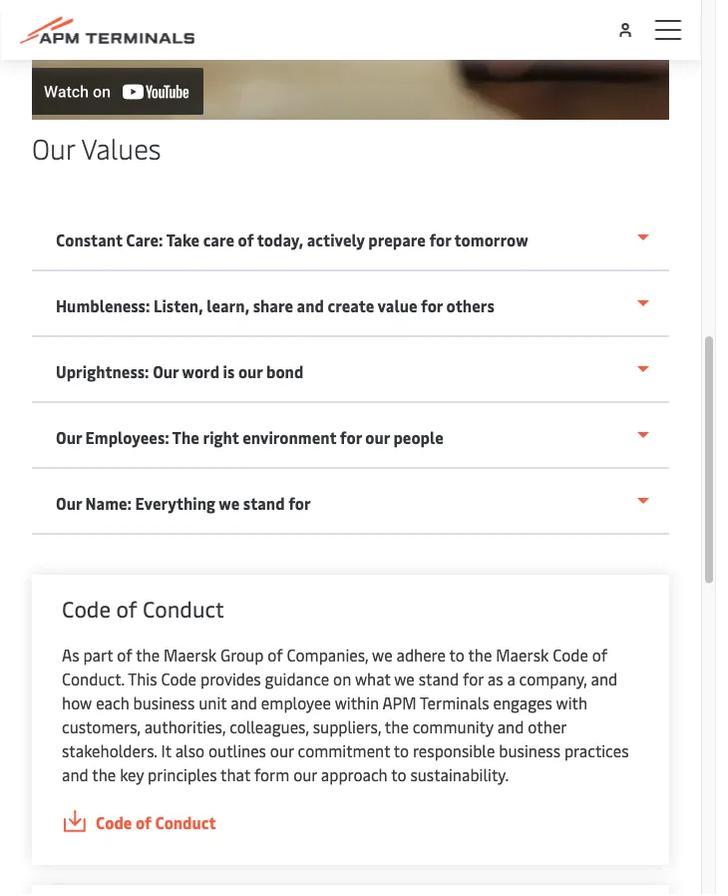Task type: vqa. For each thing, say whether or not it's contained in the screenshot.
Customs related to The Good Thru Button corresponding to 1st Size / Type / Height button from the right
no



Task type: locate. For each thing, give the bounding box(es) containing it.
code of conduct up 'part'
[[62, 594, 224, 623]]

uprightness: our word is our bond button
[[32, 337, 670, 403]]

company,
[[520, 668, 587, 689]]

listen,
[[154, 295, 203, 316]]

stand
[[243, 493, 285, 514], [419, 668, 459, 689]]

maersk
[[164, 644, 217, 665], [496, 644, 549, 665]]

2 vertical spatial we
[[395, 668, 415, 689]]

1 vertical spatial business
[[499, 740, 561, 761]]

stand inside dropdown button
[[243, 493, 285, 514]]

0 vertical spatial to
[[450, 644, 465, 665]]

apm
[[383, 692, 417, 713]]

the down apm
[[385, 716, 409, 737]]

stand down the our employees: the right environment for our people
[[243, 493, 285, 514]]

how
[[62, 692, 92, 713]]

business up authorities,
[[133, 692, 195, 713]]

humbleness: listen, learn, share and create value for others
[[56, 295, 495, 316]]

0 horizontal spatial maersk
[[164, 644, 217, 665]]

to
[[450, 644, 465, 665], [394, 740, 409, 761], [391, 764, 407, 785]]

within
[[335, 692, 379, 713]]

1 horizontal spatial business
[[499, 740, 561, 761]]

maersk up provides
[[164, 644, 217, 665]]

responsible
[[413, 740, 495, 761]]

and down engages
[[498, 716, 524, 737]]

for down environment
[[289, 493, 311, 514]]

what
[[355, 668, 391, 689]]

conduct down principles
[[155, 811, 216, 833]]

our left employees: at the left of the page
[[56, 427, 82, 448]]

our inside dropdown button
[[56, 427, 82, 448]]

our
[[238, 361, 263, 382], [366, 427, 390, 448], [270, 740, 294, 761], [294, 764, 317, 785]]

code of conduct down key
[[96, 811, 216, 833]]

to right approach
[[391, 764, 407, 785]]

as
[[62, 644, 79, 665]]

1 vertical spatial to
[[394, 740, 409, 761]]

stakeholders.
[[62, 740, 157, 761]]

the
[[136, 644, 160, 665], [468, 644, 492, 665], [385, 716, 409, 737], [92, 764, 116, 785]]

0 vertical spatial stand
[[243, 493, 285, 514]]

our left word
[[153, 361, 179, 382]]

take
[[166, 229, 200, 251]]

employees:
[[85, 427, 169, 448]]

0 vertical spatial we
[[219, 493, 240, 514]]

business
[[133, 692, 195, 713], [499, 740, 561, 761]]

others
[[447, 295, 495, 316]]

our right is
[[238, 361, 263, 382]]

conduct
[[143, 594, 224, 623], [155, 811, 216, 833]]

also
[[175, 740, 205, 761]]

our name: everything we stand for button
[[32, 469, 670, 535]]

provides
[[201, 668, 261, 689]]

our left people
[[366, 427, 390, 448]]

1 horizontal spatial stand
[[419, 668, 459, 689]]

conduct up "group"
[[143, 594, 224, 623]]

values
[[81, 129, 161, 167]]

0 horizontal spatial business
[[133, 692, 195, 713]]

humbleness: listen, learn, share and create value for others button
[[32, 271, 670, 337]]

we up what at the bottom of the page
[[372, 644, 393, 665]]

constant care: take care of today, actively prepare for tomorrow button
[[32, 206, 670, 271]]

of inside dropdown button
[[238, 229, 254, 251]]

we
[[219, 493, 240, 514], [372, 644, 393, 665], [395, 668, 415, 689]]

right
[[203, 427, 239, 448]]

on
[[333, 668, 351, 689]]

for
[[430, 229, 451, 251], [421, 295, 443, 316], [340, 427, 362, 448], [289, 493, 311, 514], [463, 668, 484, 689]]

our
[[32, 129, 75, 167], [153, 361, 179, 382], [56, 427, 82, 448], [56, 493, 82, 514]]

1 horizontal spatial we
[[372, 644, 393, 665]]

bond
[[267, 361, 304, 382]]

this
[[128, 668, 157, 689]]

code
[[62, 594, 111, 623], [553, 644, 589, 665], [161, 668, 197, 689], [96, 811, 132, 833]]

we up apm
[[395, 668, 415, 689]]

and down provides
[[231, 692, 257, 713]]

for left as
[[463, 668, 484, 689]]

practices
[[565, 740, 629, 761]]

2 vertical spatial to
[[391, 764, 407, 785]]

our up form
[[270, 740, 294, 761]]

1 vertical spatial stand
[[419, 668, 459, 689]]

1 horizontal spatial maersk
[[496, 644, 549, 665]]

key
[[120, 764, 144, 785]]

principles
[[148, 764, 217, 785]]

each
[[96, 692, 129, 713]]

for right prepare
[[430, 229, 451, 251]]

as part of the maersk group of companies, we adhere to the maersk code of conduct. this code provides guidance on what we stand for as a company, and how each business unit and employee within apm terminals engages with customers, authorities, colleagues, suppliers, the community and other stakeholders.  it also outlines our commitment to responsible business practices and the key principles that form our approach to sustainability.
[[62, 644, 629, 785]]

business down "other"
[[499, 740, 561, 761]]

guidance
[[265, 668, 330, 689]]

the up this
[[136, 644, 160, 665]]

0 horizontal spatial we
[[219, 493, 240, 514]]

our values
[[32, 129, 161, 167]]

with
[[557, 692, 588, 713]]

0 horizontal spatial stand
[[243, 493, 285, 514]]

group
[[221, 644, 264, 665]]

and
[[297, 295, 324, 316], [591, 668, 618, 689], [231, 692, 257, 713], [498, 716, 524, 737], [62, 764, 89, 785]]

everything
[[135, 493, 216, 514]]

customers,
[[62, 716, 141, 737]]

our inside dropdown button
[[56, 493, 82, 514]]

and right the share
[[297, 295, 324, 316]]

our right form
[[294, 764, 317, 785]]

sustainability.
[[411, 764, 509, 785]]

maersk up a
[[496, 644, 549, 665]]

colleagues,
[[230, 716, 309, 737]]

prepare
[[369, 229, 426, 251]]

1 vertical spatial we
[[372, 644, 393, 665]]

our left values
[[32, 129, 75, 167]]

to right the adhere
[[450, 644, 465, 665]]

of
[[238, 229, 254, 251], [116, 594, 137, 623], [117, 644, 132, 665], [268, 644, 283, 665], [593, 644, 608, 665], [136, 811, 152, 833]]

word
[[182, 361, 220, 382]]

for inside dropdown button
[[289, 493, 311, 514]]

our inside dropdown button
[[153, 361, 179, 382]]

to down apm
[[394, 740, 409, 761]]

our for name:
[[56, 493, 82, 514]]

our left the 'name:'
[[56, 493, 82, 514]]

code of conduct
[[62, 594, 224, 623], [96, 811, 216, 833]]

stand up terminals
[[419, 668, 459, 689]]

we right the everything
[[219, 493, 240, 514]]

for right environment
[[340, 427, 362, 448]]



Task type: describe. For each thing, give the bounding box(es) containing it.
employee
[[261, 692, 331, 713]]

uprightness: our word is our bond
[[56, 361, 304, 382]]

part
[[83, 644, 113, 665]]

as
[[488, 668, 504, 689]]

we inside our name: everything we stand for dropdown button
[[219, 493, 240, 514]]

for inside the as part of the maersk group of companies, we adhere to the maersk code of conduct. this code provides guidance on what we stand for as a company, and how each business unit and employee within apm terminals engages with customers, authorities, colleagues, suppliers, the community and other stakeholders.  it also outlines our commitment to responsible business practices and the key principles that form our approach to sustainability.
[[463, 668, 484, 689]]

outlines
[[209, 740, 266, 761]]

code up 'part'
[[62, 594, 111, 623]]

0 vertical spatial code of conduct
[[62, 594, 224, 623]]

commitment
[[298, 740, 390, 761]]

terminals
[[420, 692, 490, 713]]

create
[[328, 295, 375, 316]]

and down stakeholders.
[[62, 764, 89, 785]]

0 vertical spatial business
[[133, 692, 195, 713]]

a
[[507, 668, 516, 689]]

constant
[[56, 229, 123, 251]]

code down key
[[96, 811, 132, 833]]

for right value
[[421, 295, 443, 316]]

is
[[223, 361, 235, 382]]

the
[[173, 427, 199, 448]]

tomorrow
[[455, 229, 529, 251]]

the down stakeholders.
[[92, 764, 116, 785]]

our employees: the right environment for our people
[[56, 427, 444, 448]]

form
[[254, 764, 290, 785]]

2 horizontal spatial we
[[395, 668, 415, 689]]

share
[[253, 295, 293, 316]]

our inside dropdown button
[[238, 361, 263, 382]]

our employees: the right environment for our people button
[[32, 403, 670, 469]]

learn,
[[207, 295, 250, 316]]

it
[[161, 740, 171, 761]]

code right this
[[161, 668, 197, 689]]

unit
[[199, 692, 227, 713]]

that
[[221, 764, 251, 785]]

our name: everything we stand for
[[56, 493, 311, 514]]

2 maersk from the left
[[496, 644, 549, 665]]

humbleness:
[[56, 295, 150, 316]]

adhere
[[397, 644, 446, 665]]

code up company,
[[553, 644, 589, 665]]

environment
[[243, 427, 337, 448]]

approach
[[321, 764, 388, 785]]

and right company,
[[591, 668, 618, 689]]

authorities,
[[144, 716, 226, 737]]

other
[[528, 716, 567, 737]]

people
[[394, 427, 444, 448]]

actively
[[307, 229, 365, 251]]

stand inside the as part of the maersk group of companies, we adhere to the maersk code of conduct. this code provides guidance on what we stand for as a company, and how each business unit and employee within apm terminals engages with customers, authorities, colleagues, suppliers, the community and other stakeholders.  it also outlines our commitment to responsible business practices and the key principles that form our approach to sustainability.
[[419, 668, 459, 689]]

conduct.
[[62, 668, 125, 689]]

uprightness:
[[56, 361, 149, 382]]

companies,
[[287, 644, 369, 665]]

our inside dropdown button
[[366, 427, 390, 448]]

name:
[[85, 493, 132, 514]]

constant care: take care of today, actively prepare for tomorrow
[[56, 229, 529, 251]]

engages
[[494, 692, 553, 713]]

care:
[[126, 229, 163, 251]]

1 maersk from the left
[[164, 644, 217, 665]]

our for values
[[32, 129, 75, 167]]

1 vertical spatial code of conduct
[[96, 811, 216, 833]]

value
[[378, 295, 418, 316]]

suppliers,
[[313, 716, 382, 737]]

care
[[203, 229, 235, 251]]

1 vertical spatial conduct
[[155, 811, 216, 833]]

0 vertical spatial conduct
[[143, 594, 224, 623]]

the up as
[[468, 644, 492, 665]]

today,
[[257, 229, 304, 251]]

our for employees:
[[56, 427, 82, 448]]

and inside dropdown button
[[297, 295, 324, 316]]

code of conduct link
[[62, 810, 640, 835]]

community
[[413, 716, 494, 737]]



